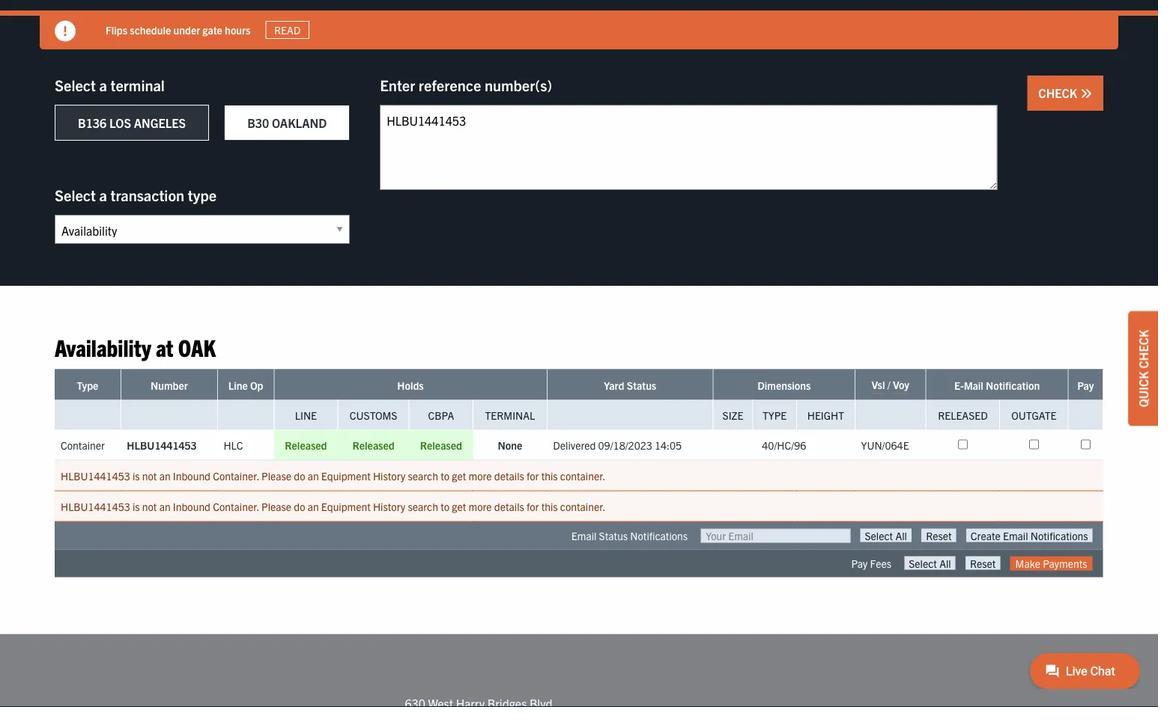 Task type: vqa. For each thing, say whether or not it's contained in the screenshot.
** "Dual transaction" is for 1. Empty In/Load Out 2. Load In/Load Out 3. Load In/Empty Out *** Empty In/Empty out is NOT considered a Dual transaction
no



Task type: locate. For each thing, give the bounding box(es) containing it.
1 do from the top
[[294, 470, 305, 483]]

0 vertical spatial inbound
[[173, 470, 210, 483]]

1 vertical spatial container.
[[213, 500, 259, 514]]

is
[[133, 470, 140, 483], [133, 500, 140, 514]]

1 vertical spatial check
[[1136, 330, 1151, 369]]

inbound
[[173, 470, 210, 483], [173, 500, 210, 514]]

0 vertical spatial this
[[541, 470, 558, 483]]

0 vertical spatial details
[[494, 470, 524, 483]]

1 vertical spatial status
[[599, 530, 628, 543]]

0 horizontal spatial pay
[[851, 557, 868, 571]]

mail
[[964, 379, 983, 392]]

None button
[[860, 530, 912, 543], [922, 530, 956, 543], [966, 530, 1093, 543], [904, 557, 956, 571], [966, 557, 1000, 571], [860, 530, 912, 543], [922, 530, 956, 543], [966, 530, 1093, 543], [904, 557, 956, 571], [966, 557, 1000, 571]]

1 vertical spatial inbound
[[173, 500, 210, 514]]

1 vertical spatial hlbu1441453
[[61, 470, 130, 483]]

oakland
[[272, 116, 327, 131]]

vsl
[[872, 378, 885, 392]]

1 vertical spatial hlbu1441453 is not an inbound container. please do an equipment history search to get more details for this container.
[[61, 500, 606, 514]]

more
[[469, 470, 492, 483], [469, 500, 492, 514]]

number
[[151, 379, 188, 392]]

09/18/2023
[[598, 439, 652, 452]]

2 select from the top
[[55, 186, 96, 205]]

enter reference number(s)
[[380, 76, 552, 94]]

1 vertical spatial line
[[295, 409, 317, 422]]

0 vertical spatial not
[[142, 470, 157, 483]]

an
[[159, 470, 171, 483], [308, 470, 319, 483], [159, 500, 171, 514], [308, 500, 319, 514]]

type up 40/hc/96
[[763, 409, 787, 422]]

b136
[[78, 116, 107, 131]]

footer
[[0, 635, 1158, 708]]

select up b136
[[55, 76, 96, 94]]

0 vertical spatial do
[[294, 470, 305, 483]]

payments
[[1043, 557, 1087, 571]]

container.
[[560, 470, 606, 483], [560, 500, 606, 514]]

select left transaction at the top of page
[[55, 186, 96, 205]]

not
[[142, 470, 157, 483], [142, 500, 157, 514]]

type
[[77, 379, 98, 392], [763, 409, 787, 422]]

quick check
[[1136, 330, 1151, 408]]

pay for pay
[[1077, 379, 1094, 392]]

1 vertical spatial select
[[55, 186, 96, 205]]

status right email
[[599, 530, 628, 543]]

0 horizontal spatial line
[[228, 379, 248, 392]]

0 vertical spatial check
[[1039, 86, 1080, 101]]

do
[[294, 470, 305, 483], [294, 500, 305, 514]]

hlbu1441453 is not an inbound container. please do an equipment history search to get more details for this container.
[[61, 470, 606, 483], [61, 500, 606, 514]]

flips schedule under gate hours
[[106, 23, 251, 37]]

0 vertical spatial line
[[228, 379, 248, 392]]

voy
[[893, 378, 909, 392]]

holds
[[397, 379, 424, 392]]

released
[[938, 409, 988, 422], [285, 439, 327, 452], [352, 439, 395, 452], [420, 439, 462, 452]]

for
[[527, 470, 539, 483], [527, 500, 539, 514]]

1 vertical spatial not
[[142, 500, 157, 514]]

1 vertical spatial to
[[441, 500, 450, 514]]

b136 los angeles
[[78, 116, 186, 131]]

2 do from the top
[[294, 500, 305, 514]]

pay
[[1077, 379, 1094, 392], [851, 557, 868, 571]]

type down availability
[[77, 379, 98, 392]]

solid image
[[1080, 88, 1092, 100]]

1 vertical spatial type
[[763, 409, 787, 422]]

hours
[[225, 23, 251, 37]]

1 horizontal spatial pay
[[1077, 379, 1094, 392]]

1 vertical spatial pay
[[851, 557, 868, 571]]

read
[[274, 24, 301, 37]]

a left transaction at the top of page
[[99, 186, 107, 205]]

hlbu1441453
[[127, 439, 197, 452], [61, 470, 130, 483], [61, 500, 130, 514]]

1 vertical spatial for
[[527, 500, 539, 514]]

e-
[[954, 379, 964, 392]]

1 for from the top
[[527, 470, 539, 483]]

a for terminal
[[99, 76, 107, 94]]

0 vertical spatial select
[[55, 76, 96, 94]]

line op
[[228, 379, 263, 392]]

size
[[723, 409, 743, 422]]

a
[[99, 76, 107, 94], [99, 186, 107, 205]]

None checkbox
[[958, 440, 968, 450], [1029, 440, 1039, 450], [1081, 440, 1091, 450], [958, 440, 968, 450], [1029, 440, 1039, 450], [1081, 440, 1091, 450]]

line
[[228, 379, 248, 392], [295, 409, 317, 422]]

select a transaction type
[[55, 186, 217, 205]]

0 vertical spatial status
[[627, 379, 656, 392]]

1 vertical spatial equipment
[[321, 500, 371, 514]]

0 vertical spatial type
[[77, 379, 98, 392]]

0 vertical spatial please
[[261, 470, 291, 483]]

0 vertical spatial a
[[99, 76, 107, 94]]

0 vertical spatial more
[[469, 470, 492, 483]]

Your Email email field
[[701, 530, 850, 544]]

0 vertical spatial get
[[452, 470, 466, 483]]

2 more from the top
[[469, 500, 492, 514]]

select
[[55, 76, 96, 94], [55, 186, 96, 205]]

status
[[627, 379, 656, 392], [599, 530, 628, 543]]

please
[[261, 470, 291, 483], [261, 500, 291, 514]]

0 vertical spatial container.
[[213, 470, 259, 483]]

1 vertical spatial do
[[294, 500, 305, 514]]

line left customs
[[295, 409, 317, 422]]

0 vertical spatial container.
[[560, 470, 606, 483]]

0 vertical spatial pay
[[1077, 379, 1094, 392]]

2 please from the top
[[261, 500, 291, 514]]

type
[[188, 186, 217, 205]]

1 container. from the top
[[213, 470, 259, 483]]

a for transaction
[[99, 186, 107, 205]]

Enter reference number(s) text field
[[380, 105, 997, 191]]

get
[[452, 470, 466, 483], [452, 500, 466, 514]]

schedule
[[130, 23, 171, 37]]

check
[[1039, 86, 1080, 101], [1136, 330, 1151, 369]]

quick
[[1136, 372, 1151, 408]]

1 horizontal spatial line
[[295, 409, 317, 422]]

0 vertical spatial to
[[441, 470, 450, 483]]

0 vertical spatial equipment
[[321, 470, 371, 483]]

1 horizontal spatial type
[[763, 409, 787, 422]]

1 vertical spatial this
[[541, 500, 558, 514]]

0 vertical spatial hlbu1441453 is not an inbound container. please do an equipment history search to get more details for this container.
[[61, 470, 606, 483]]

pay left 'fees'
[[851, 557, 868, 571]]

0 vertical spatial is
[[133, 470, 140, 483]]

details
[[494, 470, 524, 483], [494, 500, 524, 514]]

los
[[109, 116, 131, 131]]

this
[[541, 470, 558, 483], [541, 500, 558, 514]]

customs
[[350, 409, 397, 422]]

delivered 09/18/2023 14:05
[[553, 439, 682, 452]]

1 search from the top
[[408, 470, 438, 483]]

pay left 'quick'
[[1077, 379, 1094, 392]]

notifications
[[630, 530, 688, 543]]

2 this from the top
[[541, 500, 558, 514]]

dimensions
[[757, 379, 811, 392]]

1 vertical spatial search
[[408, 500, 438, 514]]

/
[[888, 378, 891, 392]]

1 a from the top
[[99, 76, 107, 94]]

container. down 'delivered'
[[560, 470, 606, 483]]

0 vertical spatial search
[[408, 470, 438, 483]]

1 vertical spatial more
[[469, 500, 492, 514]]

availability at oak
[[55, 333, 216, 362]]

search
[[408, 470, 438, 483], [408, 500, 438, 514]]

to
[[441, 470, 450, 483], [441, 500, 450, 514]]

read link
[[266, 21, 309, 39]]

1 vertical spatial history
[[373, 500, 405, 514]]

oak
[[178, 333, 216, 362]]

vsl / voy
[[872, 378, 909, 392]]

height
[[807, 409, 844, 422]]

1 get from the top
[[452, 470, 466, 483]]

0 vertical spatial for
[[527, 470, 539, 483]]

cbpa
[[428, 409, 454, 422]]

history
[[373, 470, 405, 483], [373, 500, 405, 514]]

container. up email
[[560, 500, 606, 514]]

1 is from the top
[[133, 470, 140, 483]]

1 vertical spatial please
[[261, 500, 291, 514]]

1 vertical spatial details
[[494, 500, 524, 514]]

status right yard at the bottom right of the page
[[627, 379, 656, 392]]

b30
[[247, 116, 269, 131]]

make payments link
[[1010, 557, 1093, 572]]

pay fees
[[851, 557, 892, 571]]

at
[[156, 333, 173, 362]]

0 vertical spatial history
[[373, 470, 405, 483]]

equipment
[[321, 470, 371, 483], [321, 500, 371, 514]]

1 vertical spatial is
[[133, 500, 140, 514]]

1 vertical spatial container.
[[560, 500, 606, 514]]

1 history from the top
[[373, 470, 405, 483]]

container.
[[213, 470, 259, 483], [213, 500, 259, 514]]

line left op
[[228, 379, 248, 392]]

1 vertical spatial a
[[99, 186, 107, 205]]

notification
[[986, 379, 1040, 392]]

pay for pay fees
[[851, 557, 868, 571]]

1 vertical spatial get
[[452, 500, 466, 514]]

0 vertical spatial hlbu1441453
[[127, 439, 197, 452]]

0 horizontal spatial check
[[1039, 86, 1080, 101]]

a left terminal
[[99, 76, 107, 94]]

gate
[[203, 23, 222, 37]]

2 search from the top
[[408, 500, 438, 514]]

2 a from the top
[[99, 186, 107, 205]]

1 select from the top
[[55, 76, 96, 94]]

under
[[173, 23, 200, 37]]

1 please from the top
[[261, 470, 291, 483]]

1 to from the top
[[441, 470, 450, 483]]



Task type: describe. For each thing, give the bounding box(es) containing it.
flips
[[106, 23, 127, 37]]

check inside button
[[1039, 86, 1080, 101]]

released down customs
[[352, 439, 395, 452]]

terminal
[[485, 409, 535, 422]]

line for line
[[295, 409, 317, 422]]

1 more from the top
[[469, 470, 492, 483]]

0 horizontal spatial type
[[77, 379, 98, 392]]

select a terminal
[[55, 76, 165, 94]]

1 horizontal spatial check
[[1136, 330, 1151, 369]]

op
[[250, 379, 263, 392]]

2 details from the top
[[494, 500, 524, 514]]

check button
[[1027, 76, 1103, 111]]

email status notifications
[[571, 530, 688, 543]]

2 not from the top
[[142, 500, 157, 514]]

released right the hlc
[[285, 439, 327, 452]]

enter
[[380, 76, 415, 94]]

2 history from the top
[[373, 500, 405, 514]]

number(s)
[[485, 76, 552, 94]]

solid image
[[55, 21, 76, 42]]

2 is from the top
[[133, 500, 140, 514]]

40/hc/96
[[762, 439, 806, 452]]

make payments
[[1016, 557, 1087, 571]]

select for select a terminal
[[55, 76, 96, 94]]

delivered
[[553, 439, 596, 452]]

2 get from the top
[[452, 500, 466, 514]]

2 vertical spatial hlbu1441453
[[61, 500, 130, 514]]

email
[[571, 530, 597, 543]]

fees
[[870, 557, 892, 571]]

line for line op
[[228, 379, 248, 392]]

status for yard
[[627, 379, 656, 392]]

status for email
[[599, 530, 628, 543]]

select for select a transaction type
[[55, 186, 96, 205]]

2 to from the top
[[441, 500, 450, 514]]

availability
[[55, 333, 151, 362]]

1 details from the top
[[494, 470, 524, 483]]

1 inbound from the top
[[173, 470, 210, 483]]

2 container. from the top
[[213, 500, 259, 514]]

released down e-
[[938, 409, 988, 422]]

yard
[[604, 379, 624, 392]]

angeles
[[134, 116, 186, 131]]

make
[[1016, 557, 1041, 571]]

yard status
[[604, 379, 656, 392]]

14:05
[[655, 439, 682, 452]]

2 hlbu1441453 is not an inbound container. please do an equipment history search to get more details for this container. from the top
[[61, 500, 606, 514]]

2 inbound from the top
[[173, 500, 210, 514]]

1 this from the top
[[541, 470, 558, 483]]

1 container. from the top
[[560, 470, 606, 483]]

container
[[61, 439, 105, 452]]

2 for from the top
[[527, 500, 539, 514]]

reference
[[419, 76, 481, 94]]

yun/064e
[[861, 439, 909, 452]]

quick check link
[[1128, 311, 1158, 426]]

1 hlbu1441453 is not an inbound container. please do an equipment history search to get more details for this container. from the top
[[61, 470, 606, 483]]

released down cbpa
[[420, 439, 462, 452]]

e-mail notification
[[954, 379, 1040, 392]]

hlc
[[224, 439, 243, 452]]

1 equipment from the top
[[321, 470, 371, 483]]

outgate
[[1011, 409, 1057, 422]]

1 not from the top
[[142, 470, 157, 483]]

transaction
[[110, 186, 184, 205]]

terminal
[[110, 76, 165, 94]]

2 container. from the top
[[560, 500, 606, 514]]

none
[[498, 439, 522, 452]]

b30 oakland
[[247, 116, 327, 131]]

2 equipment from the top
[[321, 500, 371, 514]]



